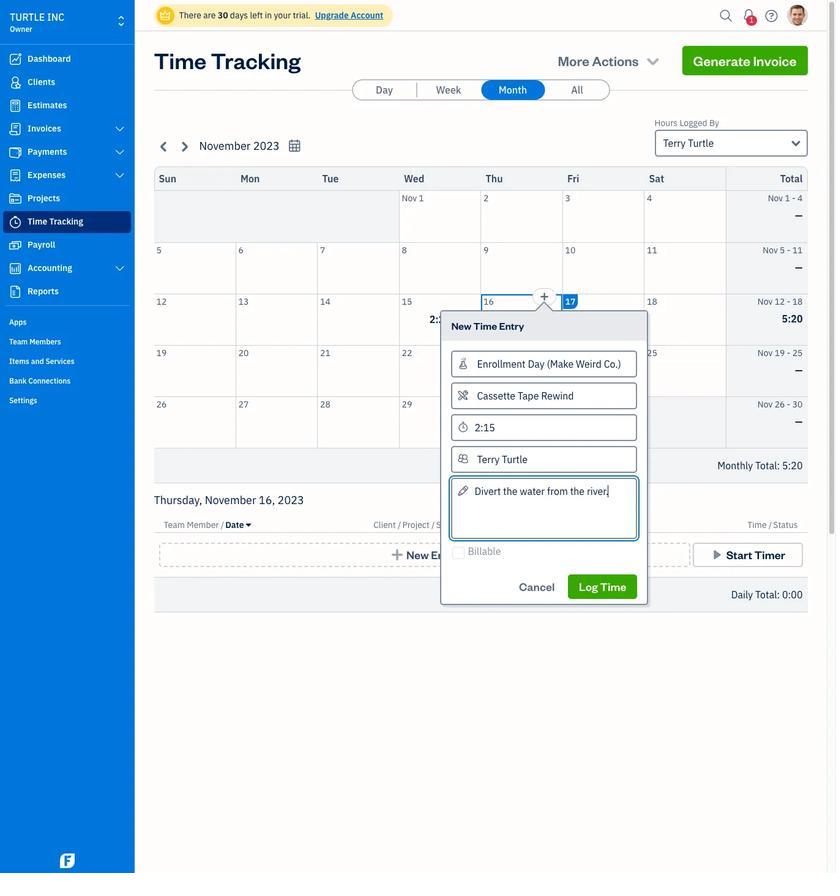 Task type: vqa. For each thing, say whether or not it's contained in the screenshot.
Dashboard LINK
yes



Task type: describe. For each thing, give the bounding box(es) containing it.
chevron large down image for accounting
[[114, 264, 126, 274]]

turtle
[[688, 137, 714, 149]]

generate invoice button
[[683, 46, 808, 75]]

invoices link
[[3, 118, 131, 140]]

choose a date image
[[288, 139, 302, 153]]

your
[[274, 10, 291, 21]]

1 vertical spatial 2023
[[278, 494, 304, 508]]

clients
[[28, 77, 55, 88]]

invoices
[[28, 123, 61, 134]]

month
[[499, 84, 527, 96]]

start timer
[[727, 548, 786, 562]]

are
[[203, 10, 216, 21]]

24
[[566, 348, 576, 359]]

8 button
[[400, 243, 481, 294]]

member
[[187, 520, 219, 531]]

nov 1 - 4 —
[[768, 193, 803, 222]]

— for nov 1 - 4 —
[[796, 209, 803, 222]]

projects link
[[3, 188, 131, 210]]

Add a team member text field
[[453, 447, 637, 472]]

more actions button
[[547, 46, 673, 75]]

wed
[[404, 173, 425, 185]]

10
[[566, 245, 576, 256]]

log time
[[579, 580, 627, 594]]

log time button
[[568, 575, 638, 600]]

and
[[31, 357, 44, 366]]

21 button
[[318, 346, 399, 397]]

25 inside the nov 19 - 25 —
[[793, 348, 803, 359]]

service link
[[436, 520, 467, 531]]

- for nov 12 - 18 5:20
[[787, 296, 791, 307]]

30 inside button
[[484, 399, 494, 410]]

sun
[[159, 173, 176, 185]]

nov 1
[[402, 193, 424, 204]]

22 button
[[400, 346, 481, 397]]

nov 19 - 25 —
[[758, 348, 803, 376]]

2
[[484, 193, 489, 204]]

21
[[320, 348, 331, 359]]

time inside button
[[600, 580, 627, 594]]

— for nov 19 - 25 —
[[796, 364, 803, 376]]

invoice
[[753, 52, 797, 69]]

upgrade
[[315, 10, 349, 21]]

nov for nov 12 - 18 5:20
[[758, 296, 773, 307]]

19 inside button
[[156, 348, 167, 359]]

next month image
[[177, 139, 191, 153]]

inc
[[47, 11, 64, 23]]

6 button
[[236, 243, 317, 294]]

30 inside nov 26 - 30 —
[[793, 399, 803, 410]]

18 button
[[645, 294, 726, 345]]

dashboard link
[[3, 48, 131, 70]]

time down 16
[[474, 319, 497, 332]]

main element
[[0, 0, 165, 874]]

timer
[[755, 548, 786, 562]]

Duration text field
[[452, 414, 638, 441]]

total for monthly total
[[756, 460, 777, 472]]

2 button
[[481, 191, 562, 242]]

play image
[[710, 549, 725, 562]]

29 button
[[400, 397, 481, 448]]

payroll
[[28, 239, 55, 250]]

money image
[[8, 239, 23, 252]]

19 inside the nov 19 - 25 —
[[775, 348, 785, 359]]

turtle
[[10, 11, 45, 23]]

apps
[[9, 318, 27, 327]]

1 vertical spatial november
[[205, 494, 256, 508]]

day link
[[353, 80, 416, 100]]

chevron large down image for payments
[[114, 148, 126, 157]]

timer image
[[8, 216, 23, 228]]

reports link
[[3, 281, 131, 303]]

nov for nov 1 - 4 —
[[768, 193, 783, 204]]

time tracking inside main element
[[28, 216, 83, 227]]

all link
[[546, 80, 609, 100]]

25 inside button
[[647, 348, 658, 359]]

5 inside 'nov 5 - 11 —'
[[780, 245, 785, 256]]

27
[[239, 399, 249, 410]]

connections
[[28, 377, 71, 386]]

team members
[[9, 337, 61, 347]]

16 button
[[481, 294, 562, 345]]

1 for nov 1 - 4 —
[[785, 193, 791, 204]]

time link
[[748, 520, 769, 531]]

report image
[[8, 286, 23, 298]]

chevron large down image for invoices
[[114, 124, 126, 134]]

nov 26 - 30 —
[[758, 399, 803, 428]]

settings
[[9, 396, 37, 405]]

3 / from the left
[[432, 520, 435, 531]]

new for new time entry
[[452, 319, 472, 332]]

reports
[[28, 286, 59, 297]]

monthly total : 5:20
[[718, 460, 803, 472]]

note
[[471, 520, 490, 531]]

there are 30 days left in your trial. upgrade account
[[179, 10, 384, 21]]

log
[[579, 580, 598, 594]]

thursday, november 16, 2023
[[154, 494, 304, 508]]

tracking inside main element
[[49, 216, 83, 227]]

3:00
[[593, 314, 614, 326]]

client
[[374, 520, 396, 531]]

estimates
[[28, 100, 67, 111]]

apps link
[[3, 313, 131, 331]]

more actions
[[558, 52, 639, 69]]

daily total : 0:00
[[732, 589, 803, 601]]

hours logged by
[[655, 118, 720, 129]]

start timer button
[[693, 543, 803, 568]]

7
[[320, 245, 325, 256]]

dashboard
[[28, 53, 71, 64]]

owner
[[10, 24, 32, 34]]

Add a client or project text field
[[453, 352, 637, 376]]

12 inside button
[[156, 296, 167, 307]]

upgrade account link
[[313, 10, 384, 21]]

note link
[[471, 520, 490, 531]]

items and services
[[9, 357, 75, 366]]

estimates link
[[3, 95, 131, 117]]

26 inside button
[[156, 399, 167, 410]]

freshbooks image
[[58, 854, 77, 869]]

chevrondown image
[[645, 52, 662, 69]]

15
[[402, 296, 412, 307]]

dashboard image
[[8, 53, 23, 66]]

mon
[[241, 173, 260, 185]]

items
[[9, 357, 29, 366]]

add a time entry image
[[540, 289, 550, 304]]

11 button
[[645, 243, 726, 294]]

all
[[571, 84, 583, 96]]

— for nov 5 - 11 —
[[796, 261, 803, 273]]

fri
[[568, 173, 580, 185]]

0 vertical spatial 2023
[[253, 139, 280, 153]]

day
[[376, 84, 393, 96]]



Task type: locate. For each thing, give the bounding box(es) containing it.
5:20 up the nov 19 - 25 — on the right top
[[782, 313, 803, 325]]

team for team member /
[[164, 520, 185, 531]]

1 horizontal spatial time tracking
[[154, 46, 301, 75]]

0 vertical spatial entry
[[499, 319, 524, 332]]

0 horizontal spatial 26
[[156, 399, 167, 410]]

members
[[29, 337, 61, 347]]

team inside 'team members' link
[[9, 337, 28, 347]]

crown image
[[159, 9, 172, 22]]

: for monthly total
[[777, 460, 780, 472]]

1 chevron large down image from the top
[[114, 124, 126, 134]]

nov inside button
[[402, 193, 417, 204]]

- for nov 19 - 25 —
[[787, 348, 791, 359]]

23 button
[[481, 346, 562, 397]]

25
[[647, 348, 658, 359], [793, 348, 803, 359]]

4 / from the left
[[769, 520, 772, 531]]

monthly
[[718, 460, 753, 472]]

tracking down projects link
[[49, 216, 83, 227]]

team members link
[[3, 333, 131, 351]]

0 horizontal spatial entry
[[431, 548, 459, 562]]

— inside nov 26 - 30 —
[[796, 416, 803, 428]]

2 : from the top
[[777, 589, 780, 601]]

1 inside button
[[419, 193, 424, 204]]

thursday,
[[154, 494, 202, 508]]

1 26 from the left
[[156, 399, 167, 410]]

/ left status link
[[769, 520, 772, 531]]

0 vertical spatial chevron large down image
[[114, 124, 126, 134]]

5:20 inside nov 12 - 18 5:20
[[782, 313, 803, 325]]

1 4 from the left
[[647, 193, 652, 204]]

0 horizontal spatial team
[[9, 337, 28, 347]]

— for nov 26 - 30 —
[[796, 416, 803, 428]]

week
[[436, 84, 461, 96]]

: left 0:00
[[777, 589, 780, 601]]

18 inside button
[[647, 296, 658, 307]]

26
[[156, 399, 167, 410], [775, 399, 785, 410]]

Add a service text field
[[453, 384, 637, 408]]

29
[[402, 399, 412, 410]]

1 horizontal spatial new
[[452, 319, 472, 332]]

time tracking down projects link
[[28, 216, 83, 227]]

— up 'nov 5 - 11 —'
[[796, 209, 803, 222]]

10 button
[[563, 243, 644, 294]]

new right plus image
[[407, 548, 429, 562]]

accounting
[[28, 263, 72, 274]]

/ right client
[[398, 520, 401, 531]]

turtle inc owner
[[10, 11, 64, 34]]

25 down nov 12 - 18 5:20
[[793, 348, 803, 359]]

service
[[436, 520, 465, 531]]

14 button
[[318, 294, 399, 345]]

1 vertical spatial entry
[[431, 548, 459, 562]]

payment image
[[8, 146, 23, 159]]

client image
[[8, 77, 23, 89]]

nov inside the nov 19 - 25 —
[[758, 348, 773, 359]]

thu
[[486, 173, 503, 185]]

entry inside button
[[431, 548, 459, 562]]

30 button
[[481, 397, 562, 448]]

9 button
[[481, 243, 562, 294]]

-
[[793, 193, 796, 204], [787, 245, 791, 256], [787, 296, 791, 307], [787, 348, 791, 359], [787, 399, 791, 410]]

2 — from the top
[[796, 261, 803, 273]]

team down apps
[[9, 337, 28, 347]]

2 / from the left
[[398, 520, 401, 531]]

status
[[774, 520, 798, 531]]

chevron large down image left previous month icon
[[114, 148, 126, 157]]

1 / from the left
[[221, 520, 224, 531]]

total up nov 1 - 4 —
[[781, 173, 803, 185]]

chevron large down image left "sun"
[[114, 171, 126, 181]]

2 12 from the left
[[775, 296, 785, 307]]

2 4 from the left
[[798, 193, 803, 204]]

11 down 4 button
[[647, 245, 658, 256]]

start
[[727, 548, 753, 562]]

0 horizontal spatial tracking
[[49, 216, 83, 227]]

19 down nov 12 - 18 5:20
[[775, 348, 785, 359]]

30 right are at the top left
[[218, 10, 228, 21]]

nov inside nov 1 - 4 —
[[768, 193, 783, 204]]

search image
[[717, 6, 736, 25]]

generate
[[694, 52, 751, 69]]

— inside the nov 19 - 25 —
[[796, 364, 803, 376]]

account
[[351, 10, 384, 21]]

2023
[[253, 139, 280, 153], [278, 494, 304, 508]]

nov inside 'nov 5 - 11 —'
[[763, 245, 778, 256]]

25 down 18 button
[[647, 348, 658, 359]]

5:20 down nov 26 - 30 —
[[783, 460, 803, 472]]

1 19 from the left
[[156, 348, 167, 359]]

in
[[265, 10, 272, 21]]

0 horizontal spatial 12
[[156, 296, 167, 307]]

1
[[750, 15, 754, 24], [419, 193, 424, 204], [785, 193, 791, 204]]

cancel button
[[508, 575, 566, 600]]

0 vertical spatial new
[[452, 319, 472, 332]]

13
[[239, 296, 249, 307]]

chevron large down image inside expenses link
[[114, 171, 126, 181]]

0:00
[[783, 589, 803, 601]]

1 horizontal spatial 12
[[775, 296, 785, 307]]

logged
[[680, 118, 708, 129]]

11 inside button
[[647, 245, 658, 256]]

5
[[156, 245, 162, 256], [780, 245, 785, 256]]

3 button
[[563, 191, 644, 242]]

november 2023
[[199, 139, 280, 153]]

7 button
[[318, 243, 399, 294]]

chevron large down image
[[114, 124, 126, 134], [114, 148, 126, 157]]

0 horizontal spatial 25
[[647, 348, 658, 359]]

5 inside 'button'
[[156, 245, 162, 256]]

projects
[[28, 193, 60, 204]]

16,
[[259, 494, 275, 508]]

hours
[[655, 118, 678, 129]]

daily
[[732, 589, 753, 601]]

2 18 from the left
[[793, 296, 803, 307]]

there
[[179, 10, 201, 21]]

14
[[320, 296, 331, 307]]

0 vertical spatial total
[[781, 173, 803, 185]]

time inside main element
[[28, 216, 47, 227]]

1 horizontal spatial 1
[[750, 15, 754, 24]]

nov down the nov 19 - 25 — on the right top
[[758, 399, 773, 410]]

30 down the nov 19 - 25 — on the right top
[[793, 399, 803, 410]]

nov inside nov 12 - 18 5:20
[[758, 296, 773, 307]]

0 horizontal spatial 4
[[647, 193, 652, 204]]

28 button
[[318, 397, 399, 448]]

more
[[558, 52, 590, 69]]

/ left date
[[221, 520, 224, 531]]

- inside the nov 19 - 25 —
[[787, 348, 791, 359]]

4 button
[[645, 191, 726, 242]]

2 5 from the left
[[780, 245, 785, 256]]

caretdown image
[[246, 521, 251, 530]]

0 vertical spatial chevron large down image
[[114, 171, 126, 181]]

previous month image
[[157, 139, 171, 153]]

0 horizontal spatial 11
[[647, 245, 658, 256]]

5 button
[[154, 243, 235, 294]]

left
[[250, 10, 263, 21]]

30 down "23" button
[[484, 399, 494, 410]]

0 horizontal spatial 5
[[156, 245, 162, 256]]

nov 1 button
[[400, 191, 481, 242]]

nov up 'nov 5 - 11 —'
[[768, 193, 783, 204]]

nov inside nov 26 - 30 —
[[758, 399, 773, 410]]

1 horizontal spatial 4
[[798, 193, 803, 204]]

nov down nov 12 - 18 5:20
[[758, 348, 773, 359]]

time down there
[[154, 46, 207, 75]]

entry
[[499, 319, 524, 332], [431, 548, 459, 562]]

new for new entry
[[407, 548, 429, 562]]

go to help image
[[762, 6, 782, 25]]

18 inside nov 12 - 18 5:20
[[793, 296, 803, 307]]

1 horizontal spatial 25
[[793, 348, 803, 359]]

1 25 from the left
[[647, 348, 658, 359]]

— up nov 12 - 18 5:20
[[796, 261, 803, 273]]

1 horizontal spatial 30
[[484, 399, 494, 410]]

1 horizontal spatial 11
[[793, 245, 803, 256]]

12 down the 5 'button'
[[156, 296, 167, 307]]

1 vertical spatial total
[[756, 460, 777, 472]]

1 for nov 1
[[419, 193, 424, 204]]

team for team members
[[9, 337, 28, 347]]

sat
[[649, 173, 665, 185]]

— up monthly total : 5:20
[[796, 416, 803, 428]]

time right timer icon
[[28, 216, 47, 227]]

1 left go to help icon
[[750, 15, 754, 24]]

2 19 from the left
[[775, 348, 785, 359]]

4 — from the top
[[796, 416, 803, 428]]

0 horizontal spatial 30
[[218, 10, 228, 21]]

chevron large down image down estimates "link"
[[114, 124, 126, 134]]

1 chevron large down image from the top
[[114, 171, 126, 181]]

november up date
[[205, 494, 256, 508]]

1 horizontal spatial 19
[[775, 348, 785, 359]]

2 chevron large down image from the top
[[114, 148, 126, 157]]

0 horizontal spatial 18
[[647, 296, 658, 307]]

chevron large down image
[[114, 171, 126, 181], [114, 264, 126, 274]]

chevron large down image inside the accounting "link"
[[114, 264, 126, 274]]

nov for nov 1
[[402, 193, 417, 204]]

1 : from the top
[[777, 460, 780, 472]]

0 horizontal spatial 19
[[156, 348, 167, 359]]

- for nov 5 - 11 —
[[787, 245, 791, 256]]

month link
[[481, 80, 545, 100]]

time
[[154, 46, 207, 75], [28, 216, 47, 227], [474, 319, 497, 332], [748, 520, 767, 531], [600, 580, 627, 594]]

1 horizontal spatial tracking
[[211, 46, 301, 75]]

23
[[484, 348, 494, 359]]

terry turtle
[[664, 137, 714, 149]]

6
[[239, 245, 244, 256]]

time / status
[[748, 520, 798, 531]]

2023 right 16,
[[278, 494, 304, 508]]

1 vertical spatial chevron large down image
[[114, 264, 126, 274]]

project image
[[8, 193, 23, 205]]

team down thursday,
[[164, 520, 185, 531]]

- for nov 1 - 4 —
[[793, 193, 796, 204]]

nov for nov 5 - 11 —
[[763, 245, 778, 256]]

26 button
[[154, 397, 235, 448]]

expenses link
[[3, 165, 131, 187]]

status link
[[774, 520, 798, 531]]

4
[[647, 193, 652, 204], [798, 193, 803, 204]]

12 button
[[154, 294, 235, 345]]

1 up 'nov 5 - 11 —'
[[785, 193, 791, 204]]

1 vertical spatial time tracking
[[28, 216, 83, 227]]

1 18 from the left
[[647, 296, 658, 307]]

11 inside 'nov 5 - 11 —'
[[793, 245, 803, 256]]

1 vertical spatial chevron large down image
[[114, 148, 126, 157]]

2 horizontal spatial 30
[[793, 399, 803, 410]]

1 horizontal spatial 5
[[780, 245, 785, 256]]

days
[[230, 10, 248, 21]]

— inside nov 1 - 4 —
[[796, 209, 803, 222]]

2 26 from the left
[[775, 399, 785, 410]]

0 vertical spatial 5:20
[[782, 313, 803, 325]]

1 inside dropdown button
[[750, 15, 754, 24]]

28
[[320, 399, 331, 410]]

terry turtle button
[[655, 130, 808, 157]]

1 11 from the left
[[647, 245, 658, 256]]

team
[[9, 337, 28, 347], [164, 520, 185, 531]]

1 horizontal spatial entry
[[499, 319, 524, 332]]

1 vertical spatial new
[[407, 548, 429, 562]]

nov
[[402, 193, 417, 204], [768, 193, 783, 204], [763, 245, 778, 256], [758, 296, 773, 307], [758, 348, 773, 359], [758, 399, 773, 410]]

nov down wed
[[402, 193, 417, 204]]

time left status
[[748, 520, 767, 531]]

plus image
[[390, 549, 404, 562]]

22
[[402, 348, 412, 359]]

total right monthly
[[756, 460, 777, 472]]

1 5 from the left
[[156, 245, 162, 256]]

12 down 'nov 5 - 11 —'
[[775, 296, 785, 307]]

nov 12 - 18 5:20
[[758, 296, 803, 325]]

nov for nov 19 - 25 —
[[758, 348, 773, 359]]

3 — from the top
[[796, 364, 803, 376]]

new
[[452, 319, 472, 332], [407, 548, 429, 562]]

16
[[484, 296, 494, 307]]

0 horizontal spatial time tracking
[[28, 216, 83, 227]]

27 button
[[236, 397, 317, 448]]

1 vertical spatial tracking
[[49, 216, 83, 227]]

actions
[[592, 52, 639, 69]]

- inside nov 1 - 4 —
[[793, 193, 796, 204]]

1 down wed
[[419, 193, 424, 204]]

chevron large down image for expenses
[[114, 171, 126, 181]]

payroll link
[[3, 235, 131, 257]]

nov down nov 1 - 4 —
[[763, 245, 778, 256]]

— inside 'nov 5 - 11 —'
[[796, 261, 803, 273]]

0 vertical spatial team
[[9, 337, 28, 347]]

chevron large down image up the reports "link"
[[114, 264, 126, 274]]

chart image
[[8, 263, 23, 275]]

new right 2:20
[[452, 319, 472, 332]]

2 25 from the left
[[793, 348, 803, 359]]

1 horizontal spatial team
[[164, 520, 185, 531]]

11 down nov 1 - 4 —
[[793, 245, 803, 256]]

18 down 11 button in the right of the page
[[647, 296, 658, 307]]

4 inside nov 1 - 4 —
[[798, 193, 803, 204]]

clients link
[[3, 72, 131, 94]]

- inside nov 26 - 30 —
[[787, 399, 791, 410]]

2023 left choose a date icon
[[253, 139, 280, 153]]

0 horizontal spatial new
[[407, 548, 429, 562]]

- for nov 26 - 30 —
[[787, 399, 791, 410]]

new inside button
[[407, 548, 429, 562]]

1 vertical spatial :
[[777, 589, 780, 601]]

2 11 from the left
[[793, 245, 803, 256]]

: right monthly
[[777, 460, 780, 472]]

0 vertical spatial tracking
[[211, 46, 301, 75]]

items and services link
[[3, 352, 131, 370]]

2 vertical spatial total
[[756, 589, 777, 601]]

: for daily total
[[777, 589, 780, 601]]

11
[[647, 245, 658, 256], [793, 245, 803, 256]]

1 horizontal spatial 26
[[775, 399, 785, 410]]

26 down the nov 19 - 25 — on the right top
[[775, 399, 785, 410]]

/ left service
[[432, 520, 435, 531]]

time tracking link
[[3, 211, 131, 233]]

26 down the 19 button on the left of the page
[[156, 399, 167, 410]]

1 vertical spatial 5:20
[[783, 460, 803, 472]]

total right the daily
[[756, 589, 777, 601]]

date link
[[225, 520, 251, 531]]

0 horizontal spatial 1
[[419, 193, 424, 204]]

12 inside nov 12 - 18 5:20
[[775, 296, 785, 307]]

— up nov 26 - 30 —
[[796, 364, 803, 376]]

estimate image
[[8, 100, 23, 112]]

19 down 12 button at the top
[[156, 348, 167, 359]]

1 vertical spatial team
[[164, 520, 185, 531]]

1 12 from the left
[[156, 296, 167, 307]]

0 vertical spatial :
[[777, 460, 780, 472]]

time right the 'log'
[[600, 580, 627, 594]]

1 horizontal spatial 18
[[793, 296, 803, 307]]

payments link
[[3, 141, 131, 164]]

26 inside nov 26 - 30 —
[[775, 399, 785, 410]]

november right next month icon
[[199, 139, 251, 153]]

time tracking
[[154, 46, 301, 75], [28, 216, 83, 227]]

chevron large down image inside payments link
[[114, 148, 126, 157]]

2 chevron large down image from the top
[[114, 264, 126, 274]]

18 down 'nov 5 - 11 —'
[[793, 296, 803, 307]]

nov for nov 26 - 30 —
[[758, 399, 773, 410]]

tracking down left
[[211, 46, 301, 75]]

expense image
[[8, 170, 23, 182]]

invoice image
[[8, 123, 23, 135]]

1 inside nov 1 - 4 —
[[785, 193, 791, 204]]

terry
[[664, 137, 686, 149]]

nov down 'nov 5 - 11 —'
[[758, 296, 773, 307]]

total for daily total
[[756, 589, 777, 601]]

- inside nov 12 - 18 5:20
[[787, 296, 791, 307]]

20
[[239, 348, 249, 359]]

0 vertical spatial november
[[199, 139, 251, 153]]

new time entry
[[452, 319, 524, 332]]

- inside 'nov 5 - 11 —'
[[787, 245, 791, 256]]

0 vertical spatial time tracking
[[154, 46, 301, 75]]

time tracking down days on the left
[[154, 46, 301, 75]]

2 horizontal spatial 1
[[785, 193, 791, 204]]

1 — from the top
[[796, 209, 803, 222]]

4 inside 4 button
[[647, 193, 652, 204]]

Add notes text field
[[452, 478, 638, 539]]

:
[[777, 460, 780, 472], [777, 589, 780, 601]]



